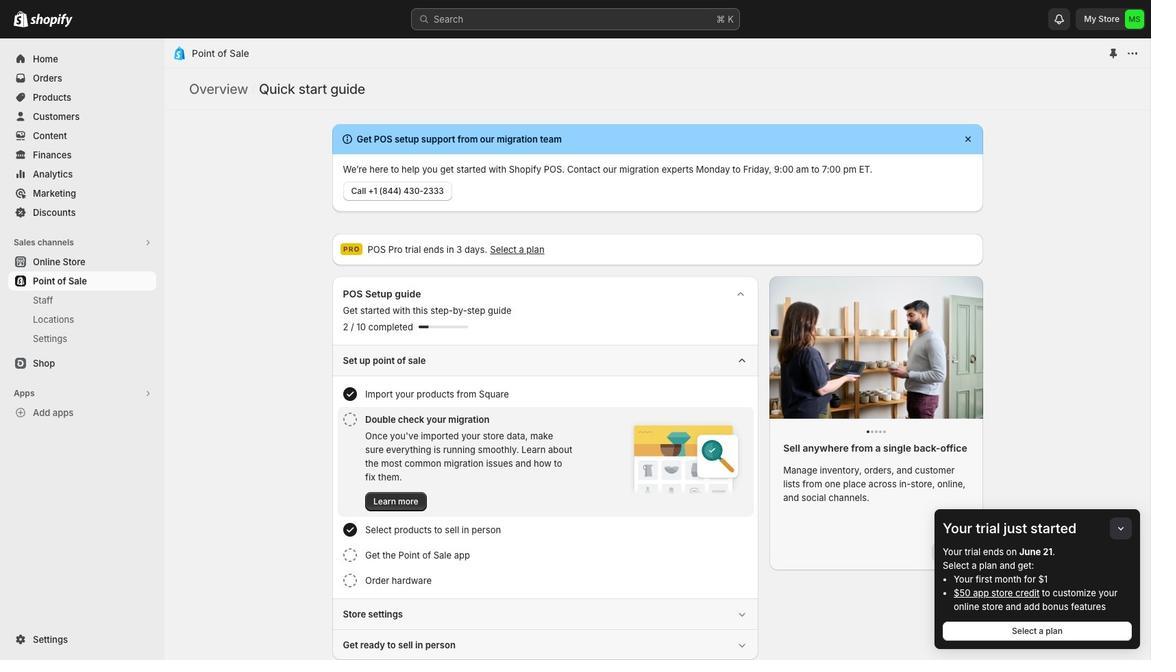 Task type: vqa. For each thing, say whether or not it's contained in the screenshot.
text field at the top of page
no



Task type: locate. For each thing, give the bounding box(es) containing it.
shopify image
[[30, 14, 73, 27]]

my store image
[[1125, 10, 1145, 29]]

fullscreen dialog
[[164, 38, 1151, 660]]



Task type: describe. For each thing, give the bounding box(es) containing it.
shopify image
[[14, 11, 28, 27]]

icon for point of sale image
[[173, 47, 186, 60]]



